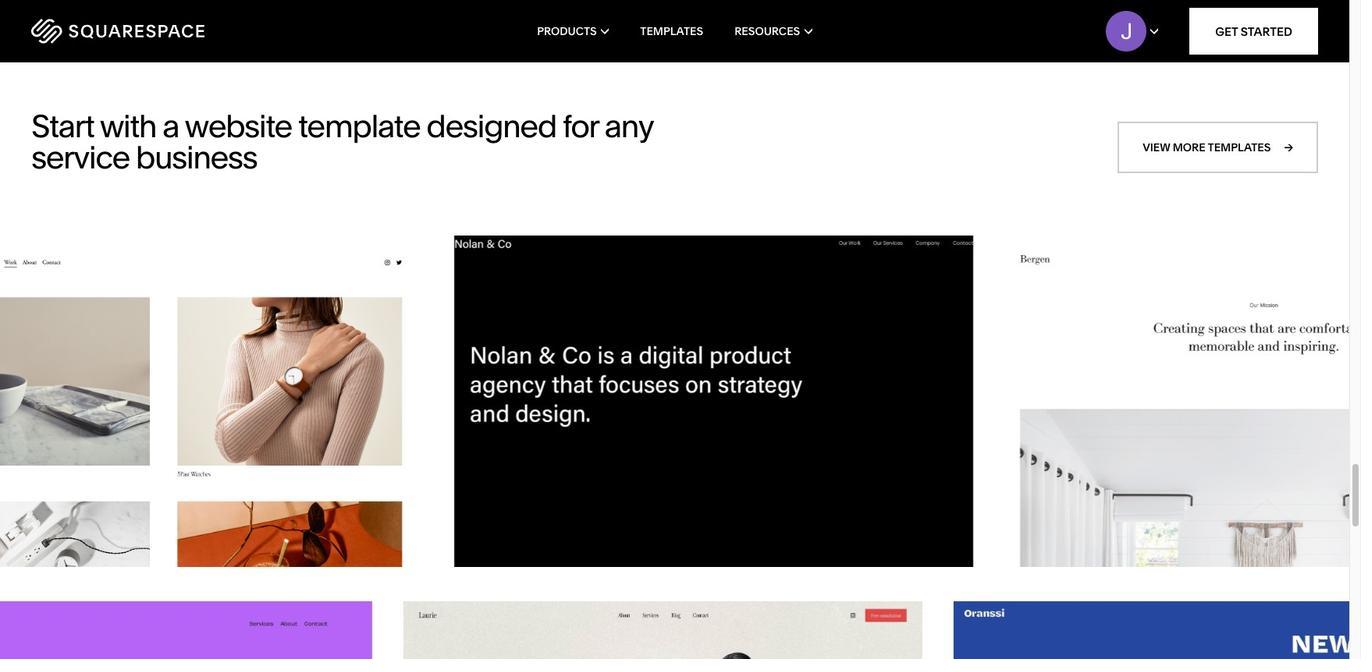 Task type: vqa. For each thing, say whether or not it's contained in the screenshot.
second Preview button from the left
yes



Task type: describe. For each thing, give the bounding box(es) containing it.
more
[[1173, 141, 1205, 155]]

started
[[1241, 24, 1292, 39]]

3 preview button from the left
[[1004, 236, 1361, 571]]

agaro template image
[[0, 602, 372, 659]]

website
[[185, 107, 292, 145]]

1 preview button from the left
[[0, 236, 423, 571]]

oranssi template image
[[953, 602, 1361, 659]]

nolan template image
[[454, 236, 973, 568]]

beaumont template image
[[0, 236, 423, 568]]

0 horizontal spatial templates
[[640, 24, 703, 38]]

get started
[[1215, 24, 1292, 39]]

start with a website template designed for any service business
[[31, 107, 653, 177]]

designed
[[426, 107, 556, 145]]

preview link for beaumont template image
[[108, 380, 219, 427]]

1 vertical spatial templates
[[1208, 141, 1271, 155]]

get started link
[[1189, 8, 1318, 55]]

products button
[[537, 0, 609, 62]]

bergen template image
[[1004, 236, 1361, 568]]

squarespace logo link
[[31, 19, 289, 44]]

get
[[1215, 24, 1238, 39]]



Task type: locate. For each thing, give the bounding box(es) containing it.
0 horizontal spatial preview button
[[0, 236, 423, 571]]

preview button
[[0, 236, 423, 571], [454, 236, 973, 571], [1004, 236, 1361, 571]]

2 horizontal spatial preview
[[1240, 396, 1288, 410]]

resources button
[[734, 0, 812, 62]]

0 horizontal spatial preview link
[[108, 380, 219, 427]]

3 preview link from the left
[[1209, 380, 1319, 427]]

1 preview from the left
[[140, 396, 187, 410]]

template
[[298, 107, 420, 145]]

for
[[562, 107, 598, 145]]

resources
[[734, 24, 800, 38]]

3 preview from the left
[[1240, 396, 1288, 410]]

business
[[136, 138, 257, 177]]

preview for "nolan template" image
[[690, 396, 738, 410]]

1 horizontal spatial preview button
[[454, 236, 973, 571]]

1 preview link from the left
[[108, 380, 219, 427]]

with
[[100, 107, 156, 145]]

service
[[31, 138, 129, 177]]

0 horizontal spatial preview
[[140, 396, 187, 410]]

products
[[537, 24, 597, 38]]

templates link
[[640, 0, 703, 62]]

start
[[31, 107, 94, 145]]

1 horizontal spatial templates
[[1208, 141, 1271, 155]]

0 vertical spatial templates
[[640, 24, 703, 38]]

a
[[162, 107, 179, 145]]

view more templates
[[1143, 141, 1271, 155]]

any
[[604, 107, 653, 145]]

preview link for bergen template image
[[1209, 380, 1319, 427]]

laurie template image
[[403, 602, 922, 659]]

preview for beaumont template image
[[140, 396, 187, 410]]

preview for bergen template image
[[1240, 396, 1288, 410]]

templates
[[640, 24, 703, 38], [1208, 141, 1271, 155]]

preview
[[140, 396, 187, 410], [690, 396, 738, 410], [1240, 396, 1288, 410]]

2 horizontal spatial preview button
[[1004, 236, 1361, 571]]

1 horizontal spatial preview link
[[658, 380, 769, 427]]

preview link for "nolan template" image
[[658, 380, 769, 427]]

preview link
[[108, 380, 219, 427], [658, 380, 769, 427], [1209, 380, 1319, 427]]

2 preview link from the left
[[658, 380, 769, 427]]

→
[[1284, 141, 1293, 155]]

2 horizontal spatial preview link
[[1209, 380, 1319, 427]]

squarespace logo image
[[31, 19, 204, 44]]

2 preview button from the left
[[454, 236, 973, 571]]

2 preview from the left
[[690, 396, 738, 410]]

view
[[1143, 141, 1170, 155]]

1 horizontal spatial preview
[[690, 396, 738, 410]]



